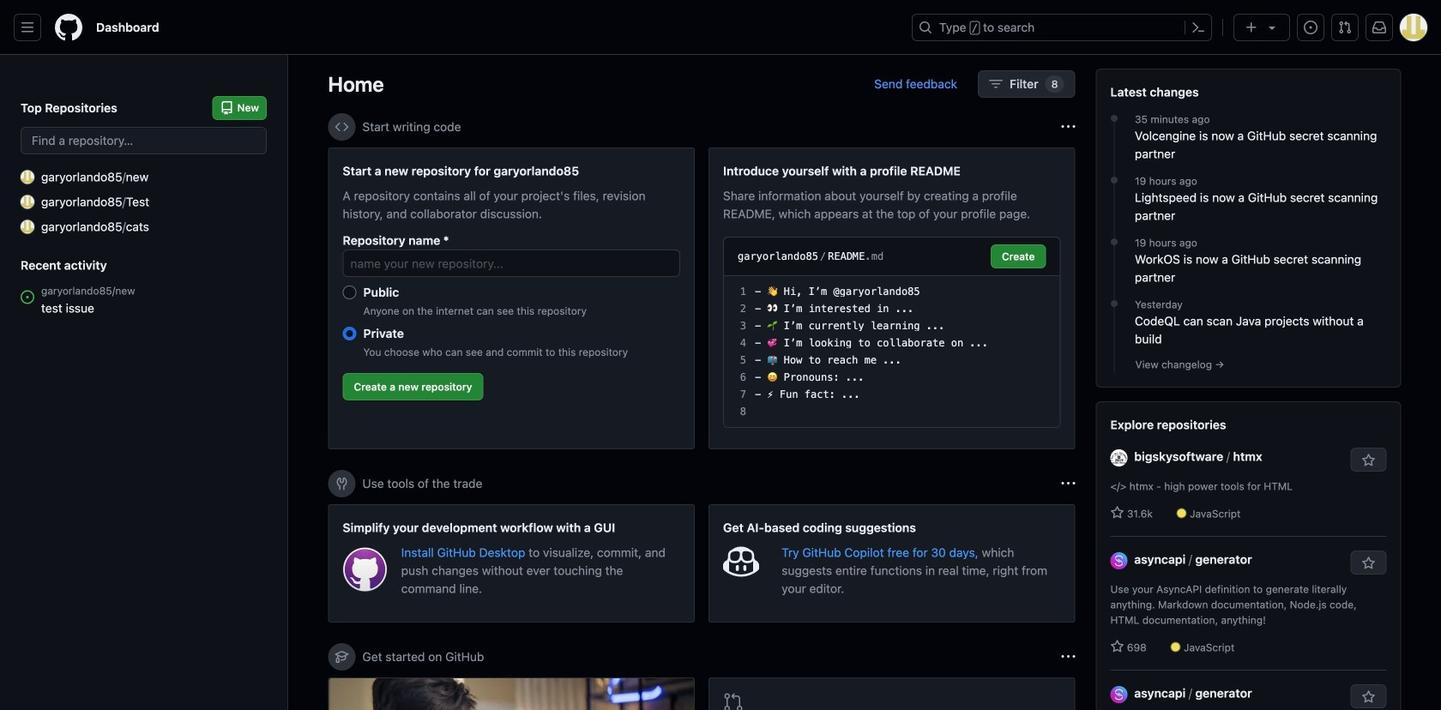 Task type: locate. For each thing, give the bounding box(es) containing it.
notifications image
[[1373, 21, 1386, 34]]

tools image
[[335, 477, 349, 491]]

plus image
[[1245, 21, 1259, 34]]

dot fill image
[[1108, 173, 1121, 187], [1108, 235, 1121, 249], [1108, 297, 1121, 311]]

None radio
[[343, 286, 356, 299]]

why am i seeing this? image
[[1062, 120, 1075, 134], [1062, 477, 1075, 491]]

Find a repository… text field
[[21, 127, 267, 154]]

github desktop image
[[343, 547, 388, 592]]

@asyncapi profile image
[[1111, 552, 1128, 569], [1111, 686, 1128, 703]]

star this repository image for star image
[[1362, 557, 1376, 570]]

2 @asyncapi profile image from the top
[[1111, 686, 1128, 703]]

test image
[[21, 195, 34, 209]]

2 star this repository image from the top
[[1362, 557, 1376, 570]]

1 @asyncapi profile image from the top
[[1111, 552, 1128, 569]]

star this repository image
[[1362, 454, 1376, 468], [1362, 557, 1376, 570]]

2 why am i seeing this? image from the top
[[1062, 477, 1075, 491]]

None radio
[[343, 327, 356, 341]]

star image
[[1111, 640, 1124, 654]]

start a new repository element
[[328, 148, 695, 450]]

1 vertical spatial star this repository image
[[1362, 557, 1376, 570]]

Top Repositories search field
[[21, 127, 267, 154]]

0 horizontal spatial git pull request image
[[723, 692, 744, 710]]

1 vertical spatial dot fill image
[[1108, 235, 1121, 249]]

None submit
[[991, 244, 1046, 269]]

0 vertical spatial star this repository image
[[1362, 454, 1376, 468]]

@asyncapi profile image for star this repository icon related to star image
[[1111, 552, 1128, 569]]

0 vertical spatial @asyncapi profile image
[[1111, 552, 1128, 569]]

0 vertical spatial git pull request image
[[1338, 21, 1352, 34]]

0 vertical spatial dot fill image
[[1108, 173, 1121, 187]]

star image
[[1111, 506, 1124, 520]]

1 why am i seeing this? image from the top
[[1062, 120, 1075, 134]]

1 vertical spatial @asyncapi profile image
[[1111, 686, 1128, 703]]

@asyncapi profile image down star image
[[1111, 686, 1128, 703]]

homepage image
[[55, 14, 82, 41]]

2 dot fill image from the top
[[1108, 235, 1121, 249]]

2 vertical spatial dot fill image
[[1108, 297, 1121, 311]]

git pull request image
[[1338, 21, 1352, 34], [723, 692, 744, 710]]

1 vertical spatial git pull request image
[[723, 692, 744, 710]]

0 vertical spatial why am i seeing this? image
[[1062, 120, 1075, 134]]

star this repository image
[[1362, 691, 1376, 704]]

@asyncapi profile image down star icon
[[1111, 552, 1128, 569]]

1 vertical spatial why am i seeing this? image
[[1062, 477, 1075, 491]]

@asyncapi profile image for star this repository image at the right bottom of the page
[[1111, 686, 1128, 703]]

1 star this repository image from the top
[[1362, 454, 1376, 468]]



Task type: vqa. For each thing, say whether or not it's contained in the screenshot.
topmost Why am I seeing this? image
yes



Task type: describe. For each thing, give the bounding box(es) containing it.
none radio inside start a new repository element
[[343, 327, 356, 341]]

@bigskysoftware profile image
[[1111, 449, 1128, 467]]

introduce yourself with a profile readme element
[[709, 148, 1075, 450]]

mortar board image
[[335, 650, 349, 664]]

none radio inside start a new repository element
[[343, 286, 356, 299]]

get ai-based coding suggestions element
[[709, 504, 1075, 623]]

why am i seeing this? image for introduce yourself with a profile readme element
[[1062, 120, 1075, 134]]

dot fill image
[[1108, 112, 1121, 125]]

triangle down image
[[1265, 21, 1279, 34]]

what is github? image
[[329, 679, 694, 710]]

open issue image
[[21, 290, 34, 304]]

explore element
[[1096, 69, 1401, 710]]

3 dot fill image from the top
[[1108, 297, 1121, 311]]

cats image
[[21, 220, 34, 234]]

name your new repository... text field
[[343, 250, 680, 277]]

code image
[[335, 120, 349, 134]]

new image
[[21, 170, 34, 184]]

why am i seeing this? image
[[1062, 650, 1075, 664]]

what is github? element
[[328, 678, 695, 710]]

star this repository image for star icon
[[1362, 454, 1376, 468]]

filter image
[[989, 77, 1003, 91]]

why am i seeing this? image for get ai-based coding suggestions element
[[1062, 477, 1075, 491]]

1 horizontal spatial git pull request image
[[1338, 21, 1352, 34]]

simplify your development workflow with a gui element
[[328, 504, 695, 623]]

command palette image
[[1192, 21, 1205, 34]]

issue opened image
[[1304, 21, 1318, 34]]

1 dot fill image from the top
[[1108, 173, 1121, 187]]

none submit inside introduce yourself with a profile readme element
[[991, 244, 1046, 269]]

explore repositories navigation
[[1096, 401, 1401, 710]]



